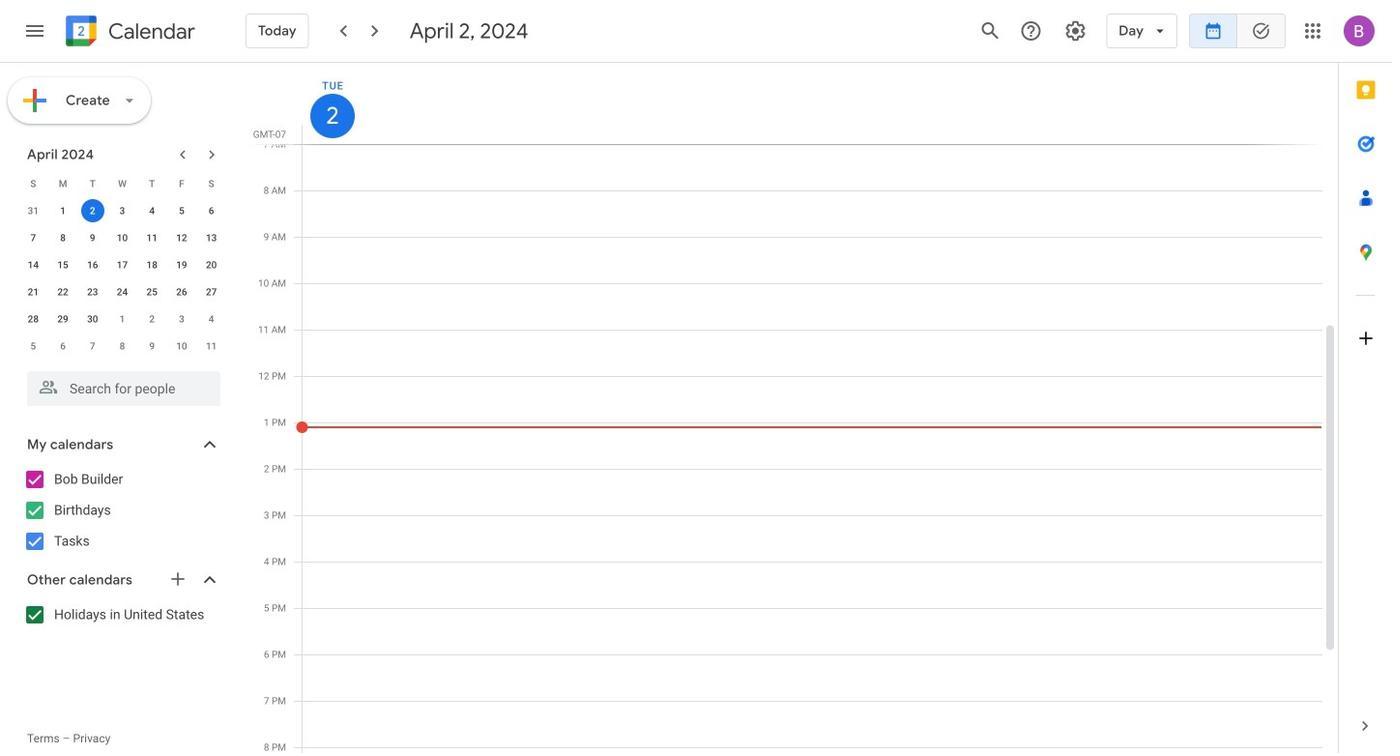 Task type: vqa. For each thing, say whether or not it's contained in the screenshot.
the May 6 element
yes



Task type: locate. For each thing, give the bounding box(es) containing it.
16 element
[[81, 253, 104, 277]]

1 element
[[51, 199, 75, 222]]

may 9 element
[[140, 335, 164, 358]]

1 row from the top
[[18, 170, 226, 197]]

may 7 element
[[81, 335, 104, 358]]

5 row from the top
[[18, 279, 226, 306]]

row up 17 element
[[18, 224, 226, 251]]

row up 10 element
[[18, 197, 226, 224]]

row down the may 1 element
[[18, 333, 226, 360]]

3 row from the top
[[18, 224, 226, 251]]

10 element
[[111, 226, 134, 250]]

6 element
[[200, 199, 223, 222]]

cell
[[78, 197, 107, 224]]

row
[[18, 170, 226, 197], [18, 197, 226, 224], [18, 224, 226, 251], [18, 251, 226, 279], [18, 279, 226, 306], [18, 306, 226, 333], [18, 333, 226, 360]]

may 8 element
[[111, 335, 134, 358]]

row down 24 element
[[18, 306, 226, 333]]

17 element
[[111, 253, 134, 277]]

Search for people text field
[[39, 371, 209, 406]]

row up 3 element
[[18, 170, 226, 197]]

march 31 element
[[22, 199, 45, 222]]

settings menu image
[[1064, 19, 1087, 43]]

row group
[[18, 197, 226, 360]]

2 row from the top
[[18, 197, 226, 224]]

tab list
[[1339, 63, 1393, 699]]

row up 24 element
[[18, 251, 226, 279]]

grid
[[248, 63, 1338, 753]]

8 element
[[51, 226, 75, 250]]

19 element
[[170, 253, 193, 277]]

column header
[[302, 63, 1323, 144]]

None search field
[[0, 364, 240, 406]]

23 element
[[81, 280, 104, 304]]

14 element
[[22, 253, 45, 277]]

heading
[[104, 20, 195, 43]]

7 row from the top
[[18, 333, 226, 360]]

row down 17 element
[[18, 279, 226, 306]]

28 element
[[22, 308, 45, 331]]

may 10 element
[[170, 335, 193, 358]]



Task type: describe. For each thing, give the bounding box(es) containing it.
7 element
[[22, 226, 45, 250]]

my calendars list
[[4, 464, 240, 557]]

cell inside april 2024 grid
[[78, 197, 107, 224]]

main drawer image
[[23, 19, 46, 43]]

12 element
[[170, 226, 193, 250]]

11 element
[[140, 226, 164, 250]]

may 2 element
[[140, 308, 164, 331]]

may 1 element
[[111, 308, 134, 331]]

27 element
[[200, 280, 223, 304]]

may 11 element
[[200, 335, 223, 358]]

may 3 element
[[170, 308, 193, 331]]

4 element
[[140, 199, 164, 222]]

may 4 element
[[200, 308, 223, 331]]

18 element
[[140, 253, 164, 277]]

24 element
[[111, 280, 134, 304]]

30 element
[[81, 308, 104, 331]]

april 2024 grid
[[18, 170, 226, 360]]

9 element
[[81, 226, 104, 250]]

may 5 element
[[22, 335, 45, 358]]

20 element
[[200, 253, 223, 277]]

heading inside the calendar element
[[104, 20, 195, 43]]

15 element
[[51, 253, 75, 277]]

26 element
[[170, 280, 193, 304]]

13 element
[[200, 226, 223, 250]]

calendar element
[[62, 12, 195, 54]]

29 element
[[51, 308, 75, 331]]

25 element
[[140, 280, 164, 304]]

tuesday, april 2, today element
[[310, 94, 355, 138]]

5 element
[[170, 199, 193, 222]]

3 element
[[111, 199, 134, 222]]

4 row from the top
[[18, 251, 226, 279]]

22 element
[[51, 280, 75, 304]]

may 6 element
[[51, 335, 75, 358]]

21 element
[[22, 280, 45, 304]]

2, today element
[[81, 199, 104, 222]]

add other calendars image
[[168, 570, 188, 589]]

6 row from the top
[[18, 306, 226, 333]]



